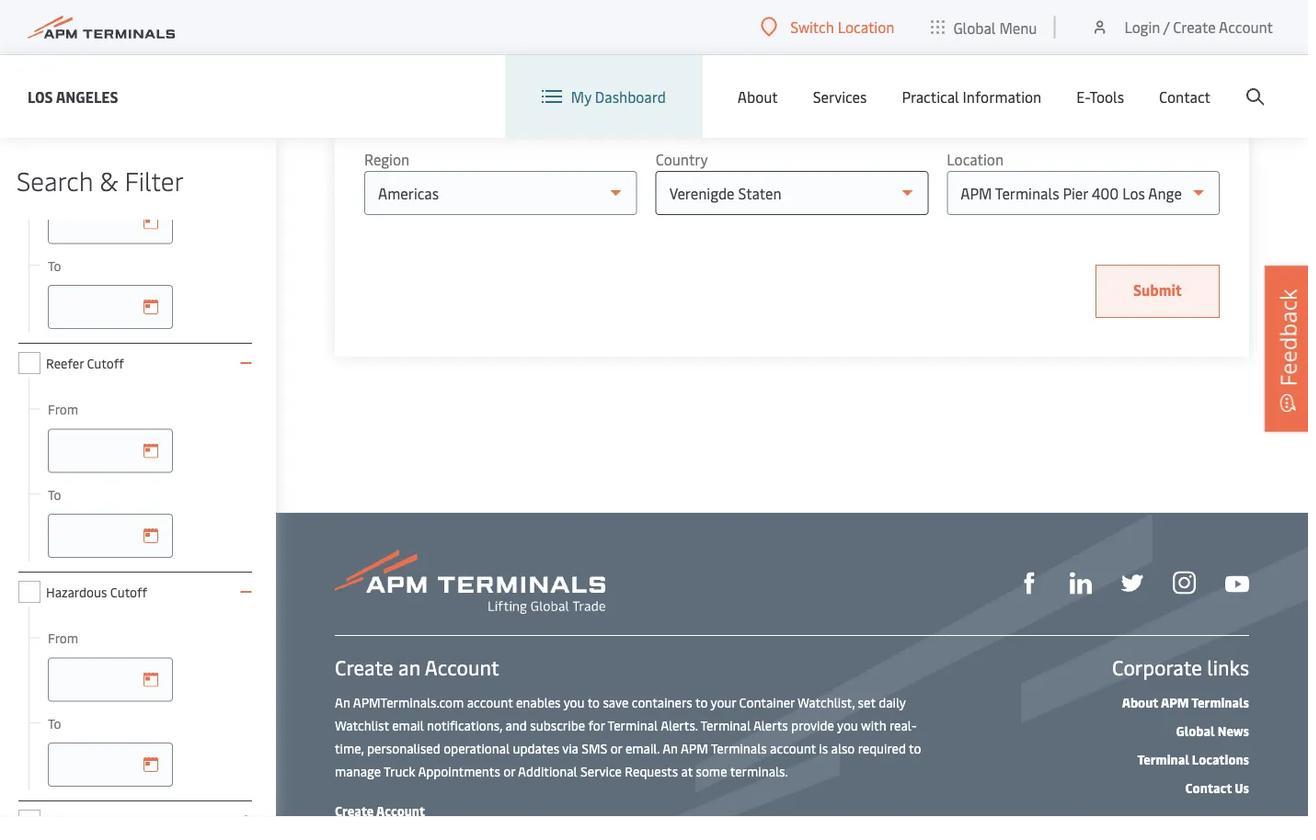 Task type: vqa. For each thing, say whether or not it's contained in the screenshot.
TEAMS
no



Task type: locate. For each thing, give the bounding box(es) containing it.
1 to text field from the top
[[48, 285, 173, 329]]

corporate
[[1112, 654, 1202, 681]]

1 horizontal spatial create
[[1173, 17, 1216, 37]]

from down reefer
[[48, 401, 78, 418]]

To text field
[[48, 285, 173, 329], [48, 514, 173, 558]]

manage
[[335, 763, 381, 780]]

about
[[738, 87, 778, 106], [1122, 694, 1159, 711]]

0 horizontal spatial terminal
[[608, 717, 658, 734]]

notifications,
[[427, 717, 502, 734]]

1 vertical spatial account
[[425, 654, 499, 681]]

global inside button
[[954, 17, 996, 37]]

global left menu
[[954, 17, 996, 37]]

account inside 'link'
[[1219, 17, 1273, 37]]

contact for contact us
[[1185, 779, 1232, 797]]

0 horizontal spatial create
[[335, 654, 393, 681]]

1 horizontal spatial terminals
[[1192, 694, 1249, 711]]

apm
[[1161, 694, 1189, 711], [681, 740, 708, 757]]

global news link
[[1176, 722, 1249, 740]]

to for reefer cutoff
[[48, 486, 61, 503]]

los
[[28, 86, 53, 106]]

1 horizontal spatial location
[[947, 150, 1004, 169]]

global for global menu
[[954, 17, 996, 37]]

From text field
[[48, 658, 173, 702]]

container
[[640, 68, 695, 86], [739, 694, 795, 711]]

account
[[1219, 17, 1273, 37], [425, 654, 499, 681]]

from
[[48, 401, 78, 418], [48, 630, 78, 647]]

or right sms
[[611, 740, 622, 757]]

services
[[813, 87, 867, 106]]

to up to text box
[[48, 715, 61, 732]]

to down "search"
[[48, 257, 61, 274]]

1 vertical spatial apm
[[681, 740, 708, 757]]

you
[[564, 694, 585, 711], [837, 717, 858, 734]]

truck
[[384, 763, 415, 780]]

news
[[1218, 722, 1249, 740]]

To text field
[[48, 743, 173, 788]]

switch location
[[791, 17, 895, 37]]

1 horizontal spatial about
[[1122, 694, 1159, 711]]

1 vertical spatial an
[[663, 740, 678, 757]]

None checkbox
[[18, 352, 40, 374], [18, 811, 40, 818], [18, 352, 40, 374], [18, 811, 40, 818]]

1 vertical spatial location
[[947, 150, 1004, 169]]

None checkbox
[[18, 581, 40, 604]]

youtube image
[[1225, 576, 1249, 593]]

to down from text box
[[48, 486, 61, 503]]

operational
[[444, 740, 510, 757]]

real-
[[890, 717, 917, 734]]

1 vertical spatial terminals
[[711, 740, 767, 757]]

0 vertical spatial an
[[335, 694, 350, 711]]

to
[[588, 694, 600, 711], [695, 694, 708, 711], [909, 740, 921, 757]]

0 horizontal spatial location
[[838, 17, 895, 37]]

terminal up email. at bottom
[[608, 717, 658, 734]]

to text field up reefer cutoff
[[48, 285, 173, 329]]

account up notifications,
[[467, 694, 513, 711]]

1 horizontal spatial global
[[1176, 722, 1215, 740]]

1 vertical spatial account
[[770, 740, 816, 757]]

global menu button
[[913, 0, 1056, 55]]

1 vertical spatial cutoff
[[110, 584, 147, 601]]

terminals up terminals.
[[711, 740, 767, 757]]

account right an
[[425, 654, 499, 681]]

1 from from the top
[[48, 401, 78, 418]]

watchlist,
[[798, 694, 855, 711]]

or
[[611, 740, 622, 757], [503, 763, 515, 780]]

0 horizontal spatial you
[[564, 694, 585, 711]]

angeles
[[56, 86, 118, 106]]

1 horizontal spatial account
[[1219, 17, 1273, 37]]

1 vertical spatial you
[[837, 717, 858, 734]]

terminals up global news link
[[1192, 694, 1249, 711]]

tab list containing export еnquiry
[[335, 48, 1249, 107]]

contact down locations
[[1185, 779, 1232, 797]]

account down provide
[[770, 740, 816, 757]]

is
[[819, 740, 828, 757]]

0 vertical spatial container
[[640, 68, 695, 86]]

with
[[861, 717, 886, 734]]

1 vertical spatial container
[[739, 694, 795, 711]]

tab list
[[335, 48, 1249, 107]]

None text field
[[48, 200, 173, 244]]

0 horizontal spatial account
[[425, 654, 499, 681]]

to down real-
[[909, 740, 921, 757]]

e-
[[1077, 87, 1090, 106]]

0 vertical spatial create
[[1173, 17, 1216, 37]]

0 vertical spatial contact
[[1159, 87, 1211, 106]]

3 to from the top
[[48, 715, 61, 732]]

los angeles
[[28, 86, 118, 106]]

or down updates
[[503, 763, 515, 780]]

to text field up hazardous cutoff
[[48, 514, 173, 558]]

you up subscribe
[[564, 694, 585, 711]]

0 horizontal spatial account
[[467, 694, 513, 711]]

alerts.
[[661, 717, 698, 734]]

filter
[[125, 162, 184, 197]]

terminal down global news
[[1137, 751, 1189, 768]]

about down corporate
[[1122, 694, 1159, 711]]

2 vertical spatial to
[[48, 715, 61, 732]]

time,
[[335, 740, 364, 757]]

0 vertical spatial from
[[48, 401, 78, 418]]

1 vertical spatial to
[[48, 486, 61, 503]]

instagram link
[[1173, 570, 1196, 595]]

links
[[1207, 654, 1249, 681]]

appointments
[[418, 763, 500, 780]]

to
[[48, 257, 61, 274], [48, 486, 61, 503], [48, 715, 61, 732]]

container up dashboard
[[640, 68, 695, 86]]

search
[[17, 162, 93, 197]]

hazardous
[[46, 584, 107, 601]]

0 vertical spatial to text field
[[48, 285, 173, 329]]

account right /
[[1219, 17, 1273, 37]]

0 vertical spatial account
[[1219, 17, 1273, 37]]

0 vertical spatial apm
[[1161, 694, 1189, 711]]

global up terminal locations link
[[1176, 722, 1215, 740]]

0 horizontal spatial about
[[738, 87, 778, 106]]

create right /
[[1173, 17, 1216, 37]]

switch location button
[[761, 17, 895, 37]]

0 vertical spatial cutoff
[[87, 355, 124, 372]]

2 from from the top
[[48, 630, 78, 647]]

contact down login / create account 'link'
[[1159, 87, 1211, 106]]

1 vertical spatial about
[[1122, 694, 1159, 711]]

you up also
[[837, 717, 858, 734]]

an up watchlist
[[335, 694, 350, 711]]

feedback button
[[1265, 266, 1308, 432]]

daily
[[879, 694, 906, 711]]

container event history
[[640, 68, 775, 86]]

terminal down your
[[701, 717, 751, 734]]

set
[[858, 694, 876, 711]]

from for reefer cutoff
[[48, 401, 78, 418]]

cutoff right hazardous
[[110, 584, 147, 601]]

from down hazardous
[[48, 630, 78, 647]]

0 vertical spatial location
[[838, 17, 895, 37]]

1 vertical spatial global
[[1176, 722, 1215, 740]]

additional
[[518, 763, 577, 780]]

tools
[[1090, 87, 1124, 106]]

0 vertical spatial to
[[48, 257, 61, 274]]

1 horizontal spatial terminal
[[701, 717, 751, 734]]

1 vertical spatial to text field
[[48, 514, 173, 558]]

apm up at
[[681, 740, 708, 757]]

1 horizontal spatial an
[[663, 740, 678, 757]]

0 vertical spatial global
[[954, 17, 996, 37]]

cutoff right reefer
[[87, 355, 124, 372]]

from for hazardous cutoff
[[48, 630, 78, 647]]

0 horizontal spatial global
[[954, 17, 996, 37]]

facebook image
[[1018, 573, 1041, 595]]

2 to from the top
[[48, 486, 61, 503]]

2 horizontal spatial terminal
[[1137, 751, 1189, 768]]

save
[[603, 694, 629, 711]]

menu
[[999, 17, 1037, 37]]

an down alerts.
[[663, 740, 678, 757]]

1 horizontal spatial or
[[611, 740, 622, 757]]

0 horizontal spatial terminals
[[711, 740, 767, 757]]

terminal
[[608, 717, 658, 734], [701, 717, 751, 734], [1137, 751, 1189, 768]]

/
[[1164, 17, 1170, 37]]

about apm terminals
[[1122, 694, 1249, 711]]

1 horizontal spatial to
[[695, 694, 708, 711]]

search & filter
[[17, 162, 184, 197]]

1 horizontal spatial account
[[770, 740, 816, 757]]

0 horizontal spatial an
[[335, 694, 350, 711]]

location down practical information popup button
[[947, 150, 1004, 169]]

my
[[571, 87, 591, 106]]

my dashboard button
[[542, 55, 666, 138]]

1 vertical spatial from
[[48, 630, 78, 647]]

2 to text field from the top
[[48, 514, 173, 558]]

0 horizontal spatial apm
[[681, 740, 708, 757]]

sms
[[582, 740, 607, 757]]

container up alerts
[[739, 694, 795, 711]]

an apmterminals.com account enables you to save containers to your container watchlist, set daily watchlist email notifications, and subscribe for terminal alerts. terminal alerts provide you with real- time, personalised operational updates via sms or email. an apm terminals account is also required to manage truck appointments or additional service requests at some terminals.
[[335, 694, 921, 780]]

contact
[[1159, 87, 1211, 106], [1185, 779, 1232, 797]]

0 horizontal spatial container
[[640, 68, 695, 86]]

cutoff for reefer cutoff
[[87, 355, 124, 372]]

0 horizontal spatial or
[[503, 763, 515, 780]]

about down history
[[738, 87, 778, 106]]

location right switch
[[838, 17, 895, 37]]

1 horizontal spatial container
[[739, 694, 795, 711]]

to left your
[[695, 694, 708, 711]]

location
[[838, 17, 895, 37], [947, 150, 1004, 169]]

to left save
[[588, 694, 600, 711]]

0 vertical spatial about
[[738, 87, 778, 106]]

for
[[588, 717, 605, 734]]

login / create account link
[[1091, 0, 1273, 54]]

create
[[1173, 17, 1216, 37], [335, 654, 393, 681]]

1 vertical spatial contact
[[1185, 779, 1232, 797]]

global news
[[1176, 722, 1249, 740]]

apm down corporate links
[[1161, 694, 1189, 711]]

submit button
[[1096, 265, 1220, 318]]

create left an
[[335, 654, 393, 681]]



Task type: describe. For each thing, give the bounding box(es) containing it.
also
[[831, 740, 855, 757]]

contact for contact
[[1159, 87, 1211, 106]]

apm inside an apmterminals.com account enables you to save containers to your container watchlist, set daily watchlist email notifications, and subscribe for terminal alerts. terminal alerts provide you with real- time, personalised operational updates via sms or email. an apm terminals account is also required to manage truck appointments or additional service requests at some terminals.
[[681, 740, 708, 757]]

e-tools button
[[1077, 55, 1124, 138]]

&
[[100, 162, 118, 197]]

alerts
[[753, 717, 788, 734]]

service
[[581, 763, 622, 780]]

0 vertical spatial terminals
[[1192, 694, 1249, 711]]

1 horizontal spatial you
[[837, 717, 858, 734]]

feedback
[[1273, 289, 1303, 387]]

contact button
[[1159, 55, 1211, 138]]

about for about
[[738, 87, 778, 106]]

2 horizontal spatial to
[[909, 740, 921, 757]]

at
[[681, 763, 693, 780]]

login / create account
[[1125, 17, 1273, 37]]

0 vertical spatial or
[[611, 740, 622, 757]]

submit
[[1133, 280, 1182, 300]]

export еnquiry button
[[486, 48, 617, 107]]

1 horizontal spatial apm
[[1161, 694, 1189, 711]]

containers
[[632, 694, 693, 711]]

1 vertical spatial or
[[503, 763, 515, 780]]

terminals inside an apmterminals.com account enables you to save containers to your container watchlist, set daily watchlist email notifications, and subscribe for terminal alerts. terminal alerts provide you with real- time, personalised operational updates via sms or email. an apm terminals account is also required to manage truck appointments or additional service requests at some terminals.
[[711, 740, 767, 757]]

1 vertical spatial create
[[335, 654, 393, 681]]

us
[[1235, 779, 1249, 797]]

reefer
[[46, 355, 84, 372]]

region
[[364, 150, 410, 169]]

e-tools
[[1077, 87, 1124, 106]]

watchlist
[[335, 717, 389, 734]]

locations
[[1192, 751, 1249, 768]]

switch
[[791, 17, 834, 37]]

shape link
[[1018, 570, 1041, 595]]

event
[[698, 68, 730, 86]]

hazardous cutoff
[[46, 584, 147, 601]]

contact us link
[[1185, 779, 1249, 797]]

enables
[[516, 694, 561, 711]]

apmt footer logo image
[[335, 550, 605, 615]]

practical
[[902, 87, 959, 106]]

terminals.
[[730, 763, 788, 780]]

to for hazardous cutoff
[[48, 715, 61, 732]]

1 to from the top
[[48, 257, 61, 274]]

country
[[656, 150, 708, 169]]

via
[[562, 740, 579, 757]]

your
[[711, 694, 736, 711]]

provide
[[791, 717, 834, 734]]

contact us
[[1185, 779, 1249, 797]]

container event history button
[[617, 48, 798, 107]]

email
[[392, 717, 424, 734]]

required
[[858, 740, 906, 757]]

some
[[696, 763, 727, 780]]

global for global news
[[1176, 722, 1215, 740]]

location inside switch location "button"
[[838, 17, 895, 37]]

about for about apm terminals
[[1122, 694, 1159, 711]]

personalised
[[367, 740, 440, 757]]

practical information
[[902, 87, 1042, 106]]

create an account
[[335, 654, 499, 681]]

export еnquiry
[[509, 68, 594, 86]]

linkedin image
[[1070, 573, 1092, 595]]

cutoff for hazardous cutoff
[[110, 584, 147, 601]]

terminal locations link
[[1137, 751, 1249, 768]]

practical information button
[[902, 55, 1042, 138]]

container inside an apmterminals.com account enables you to save containers to your container watchlist, set daily watchlist email notifications, and subscribe for terminal alerts. terminal alerts provide you with real- time, personalised operational updates via sms or email. an apm terminals account is also required to manage truck appointments or additional service requests at some terminals.
[[739, 694, 795, 711]]

reefer cutoff
[[46, 355, 124, 372]]

0 vertical spatial you
[[564, 694, 585, 711]]

login
[[1125, 17, 1160, 37]]

services button
[[813, 55, 867, 138]]

dashboard
[[595, 87, 666, 106]]

subscribe
[[530, 717, 585, 734]]

updates
[[513, 740, 559, 757]]

corporate links
[[1112, 654, 1249, 681]]

fill 44 link
[[1122, 570, 1144, 595]]

about apm terminals link
[[1122, 694, 1249, 711]]

and
[[506, 717, 527, 734]]

0 vertical spatial account
[[467, 694, 513, 711]]

twitter image
[[1122, 573, 1144, 595]]

apmterminals.com
[[353, 694, 464, 711]]

container inside 'button'
[[640, 68, 695, 86]]

create inside 'link'
[[1173, 17, 1216, 37]]

instagram image
[[1173, 572, 1196, 595]]

history
[[734, 68, 775, 86]]

0 horizontal spatial to
[[588, 694, 600, 711]]

requests
[[625, 763, 678, 780]]

about button
[[738, 55, 778, 138]]

еnquiry
[[550, 68, 594, 86]]

information
[[963, 87, 1042, 106]]

an
[[398, 654, 420, 681]]

linkedin__x28_alt_x29__3_ link
[[1070, 570, 1092, 595]]

terminal locations
[[1137, 751, 1249, 768]]

global menu
[[954, 17, 1037, 37]]

export
[[509, 68, 547, 86]]

From text field
[[48, 429, 173, 473]]

you tube link
[[1225, 571, 1249, 594]]

los angeles link
[[28, 85, 118, 108]]

my dashboard
[[571, 87, 666, 106]]



